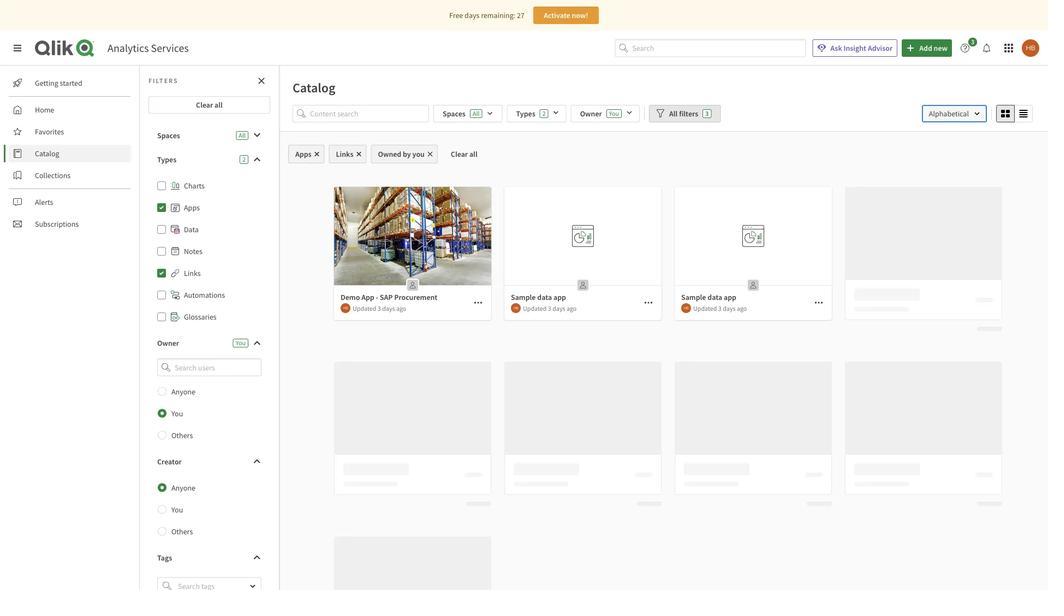 Task type: locate. For each thing, give the bounding box(es) containing it.
anyone inside creator option group
[[172, 483, 196, 493]]

clear all button right you
[[442, 145, 487, 163]]

0 horizontal spatial howard brown image
[[341, 303, 351, 313]]

app for second more actions "image" from right's personal element
[[554, 292, 566, 302]]

you
[[413, 149, 425, 159]]

1 horizontal spatial all
[[473, 109, 480, 118]]

personal element
[[404, 276, 422, 294], [575, 276, 592, 294], [745, 276, 763, 294]]

data for 3rd more actions "image" howard brown element
[[708, 292, 723, 302]]

1 sample from the left
[[511, 292, 536, 302]]

1 horizontal spatial updated 3 days ago
[[523, 304, 577, 312]]

app for 3rd more actions "image"'s personal element
[[724, 292, 737, 302]]

0 vertical spatial clear all
[[196, 100, 223, 110]]

owner
[[581, 109, 602, 119], [157, 338, 179, 348]]

0 horizontal spatial data
[[538, 292, 552, 302]]

3 inside dropdown button
[[972, 38, 975, 46]]

sample data app for second more actions "image" from right
[[511, 292, 566, 302]]

0 horizontal spatial ago
[[397, 304, 407, 312]]

owned by you button
[[371, 145, 438, 163]]

0 horizontal spatial clear
[[196, 100, 213, 110]]

sample
[[511, 292, 536, 302], [682, 292, 707, 302]]

2 data from the left
[[708, 292, 723, 302]]

days for second more actions "image" from right's howard brown element
[[553, 304, 566, 312]]

app
[[554, 292, 566, 302], [724, 292, 737, 302]]

apps up data
[[184, 203, 200, 213]]

catalog
[[293, 79, 336, 96], [35, 149, 59, 158]]

others for creator option group
[[172, 526, 193, 536]]

1 horizontal spatial app
[[724, 292, 737, 302]]

favorites
[[35, 127, 64, 137]]

links down notes
[[184, 268, 201, 278]]

subscriptions
[[35, 219, 79, 229]]

0 vertical spatial spaces
[[443, 109, 466, 119]]

others for owner "option group"
[[172, 430, 193, 440]]

demo app - sap procurement
[[341, 292, 438, 302]]

days
[[465, 10, 480, 20], [383, 304, 395, 312], [553, 304, 566, 312], [723, 304, 736, 312]]

updated 3 days ago
[[353, 304, 407, 312], [523, 304, 577, 312], [694, 304, 748, 312]]

free
[[450, 10, 463, 20]]

anyone
[[172, 387, 196, 396], [172, 483, 196, 493]]

clear
[[196, 100, 213, 110], [451, 149, 468, 159]]

1 horizontal spatial types
[[517, 109, 536, 119]]

1 more actions image from the left
[[474, 298, 483, 307]]

3 for second more actions "image" from right
[[548, 304, 552, 312]]

1 data from the left
[[538, 292, 552, 302]]

0 horizontal spatial updated 3 days ago
[[353, 304, 407, 312]]

2 app from the left
[[724, 292, 737, 302]]

0 horizontal spatial clear all
[[196, 100, 223, 110]]

1 others from the top
[[172, 430, 193, 440]]

all
[[670, 109, 678, 119], [473, 109, 480, 118], [239, 131, 246, 140]]

personal element for 1st more actions "image" from the left
[[404, 276, 422, 294]]

1 app from the left
[[554, 292, 566, 302]]

owner inside filters region
[[581, 109, 602, 119]]

1 horizontal spatial clear all
[[451, 149, 478, 159]]

0 horizontal spatial sample
[[511, 292, 536, 302]]

None field
[[149, 358, 270, 376]]

1 vertical spatial all
[[470, 149, 478, 159]]

1 horizontal spatial all
[[470, 149, 478, 159]]

others inside owner "option group"
[[172, 430, 193, 440]]

1 horizontal spatial clear
[[451, 149, 468, 159]]

days for howard brown element associated with 1st more actions "image" from the left
[[383, 304, 395, 312]]

demo
[[341, 292, 360, 302]]

data
[[184, 225, 199, 234]]

2 sample from the left
[[682, 292, 707, 302]]

owned
[[378, 149, 402, 159]]

0 vertical spatial all
[[215, 100, 223, 110]]

1 vertical spatial anyone
[[172, 483, 196, 493]]

searchbar element
[[615, 39, 807, 57]]

1 horizontal spatial data
[[708, 292, 723, 302]]

0 vertical spatial apps
[[296, 149, 312, 159]]

links right apps button
[[336, 149, 354, 159]]

1 horizontal spatial sample data app
[[682, 292, 737, 302]]

automations
[[184, 290, 225, 300]]

2 horizontal spatial personal element
[[745, 276, 763, 294]]

3 button
[[957, 38, 981, 57]]

2 sample data app from the left
[[682, 292, 737, 302]]

subscriptions link
[[9, 215, 131, 233]]

howard brown element for 1st more actions "image" from the left
[[341, 303, 351, 313]]

0 vertical spatial links
[[336, 149, 354, 159]]

insight
[[844, 43, 867, 53]]

1 horizontal spatial 2
[[543, 109, 546, 118]]

0 horizontal spatial catalog
[[35, 149, 59, 158]]

1 vertical spatial types
[[157, 155, 177, 164]]

0 horizontal spatial more actions image
[[474, 298, 483, 307]]

apps
[[296, 149, 312, 159], [184, 203, 200, 213]]

others up creator
[[172, 430, 193, 440]]

1 updated from the left
[[353, 304, 377, 312]]

0 horizontal spatial owner
[[157, 338, 179, 348]]

creator option group
[[149, 477, 270, 542]]

1 horizontal spatial updated
[[523, 304, 547, 312]]

2 horizontal spatial updated 3 days ago
[[694, 304, 748, 312]]

Content search text field
[[310, 105, 429, 122]]

2
[[543, 109, 546, 118], [243, 155, 246, 164]]

0 horizontal spatial links
[[184, 268, 201, 278]]

0 vertical spatial others
[[172, 430, 193, 440]]

1 howard brown element from the left
[[341, 303, 351, 313]]

search tags image
[[163, 582, 172, 590]]

howard brown image
[[1023, 39, 1040, 57], [341, 303, 351, 313], [682, 303, 692, 313]]

1 vertical spatial others
[[172, 526, 193, 536]]

howard brown image
[[511, 303, 521, 313]]

personal element for 3rd more actions "image"
[[745, 276, 763, 294]]

1 ago from the left
[[397, 304, 407, 312]]

0 horizontal spatial all
[[215, 100, 223, 110]]

services
[[151, 41, 189, 55]]

1 horizontal spatial more actions image
[[645, 298, 653, 307]]

1 horizontal spatial personal element
[[575, 276, 592, 294]]

2 howard brown element from the left
[[511, 303, 521, 313]]

ago
[[397, 304, 407, 312], [567, 304, 577, 312], [737, 304, 748, 312]]

creator button
[[149, 453, 270, 470]]

howard brown element
[[341, 303, 351, 313], [511, 303, 521, 313], [682, 303, 692, 313]]

days for 3rd more actions "image" howard brown element
[[723, 304, 736, 312]]

sample data app
[[511, 292, 566, 302], [682, 292, 737, 302]]

1 horizontal spatial howard brown image
[[682, 303, 692, 313]]

2 horizontal spatial all
[[670, 109, 678, 119]]

apps button
[[288, 145, 325, 163]]

0 horizontal spatial personal element
[[404, 276, 422, 294]]

0 horizontal spatial howard brown element
[[341, 303, 351, 313]]

3 more actions image from the left
[[815, 298, 824, 307]]

all for topmost clear all button
[[215, 100, 223, 110]]

2 horizontal spatial howard brown image
[[1023, 39, 1040, 57]]

anyone inside owner "option group"
[[172, 387, 196, 396]]

others inside creator option group
[[172, 526, 193, 536]]

links inside 'button'
[[336, 149, 354, 159]]

Search users text field
[[173, 358, 249, 376]]

0 vertical spatial 2
[[543, 109, 546, 118]]

0 horizontal spatial updated
[[353, 304, 377, 312]]

0 horizontal spatial sample data app
[[511, 292, 566, 302]]

types
[[517, 109, 536, 119], [157, 155, 177, 164]]

2 personal element from the left
[[575, 276, 592, 294]]

clear all button down 'filters'
[[149, 96, 270, 114]]

howard brown element for 3rd more actions "image"
[[682, 303, 692, 313]]

1 horizontal spatial howard brown element
[[511, 303, 521, 313]]

ago for second more actions "image" from right's personal element
[[567, 304, 577, 312]]

close sidebar menu image
[[13, 44, 22, 52]]

2 others from the top
[[172, 526, 193, 536]]

1 vertical spatial owner
[[157, 338, 179, 348]]

0 vertical spatial owner
[[581, 109, 602, 119]]

links
[[336, 149, 354, 159], [184, 268, 201, 278]]

anyone for owner "option group"
[[172, 387, 196, 396]]

anyone for creator option group
[[172, 483, 196, 493]]

2 anyone from the top
[[172, 483, 196, 493]]

0 horizontal spatial apps
[[184, 203, 200, 213]]

3 inside filters region
[[706, 109, 709, 118]]

0 vertical spatial clear
[[196, 100, 213, 110]]

1 horizontal spatial owner
[[581, 109, 602, 119]]

alerts
[[35, 197, 53, 207]]

1 vertical spatial spaces
[[157, 131, 180, 140]]

2 inside filters region
[[543, 109, 546, 118]]

advisor
[[869, 43, 893, 53]]

all
[[215, 100, 223, 110], [470, 149, 478, 159]]

new
[[935, 43, 948, 53]]

others up tags
[[172, 526, 193, 536]]

open image
[[250, 583, 256, 589]]

3 personal element from the left
[[745, 276, 763, 294]]

3 howard brown element from the left
[[682, 303, 692, 313]]

1 vertical spatial catalog
[[35, 149, 59, 158]]

others
[[172, 430, 193, 440], [172, 526, 193, 536]]

3
[[972, 38, 975, 46], [706, 109, 709, 118], [378, 304, 381, 312], [548, 304, 552, 312], [719, 304, 722, 312]]

0 horizontal spatial clear all button
[[149, 96, 270, 114]]

1 horizontal spatial apps
[[296, 149, 312, 159]]

add new
[[920, 43, 948, 53]]

analytics services
[[108, 41, 189, 55]]

1 sample data app from the left
[[511, 292, 566, 302]]

2 ago from the left
[[567, 304, 577, 312]]

search tags element
[[163, 582, 172, 590]]

1 vertical spatial links
[[184, 268, 201, 278]]

qlik sense app image
[[334, 187, 492, 285]]

0 vertical spatial clear all button
[[149, 96, 270, 114]]

anyone down 'search users' text field
[[172, 387, 196, 396]]

2 horizontal spatial more actions image
[[815, 298, 824, 307]]

1 horizontal spatial sample
[[682, 292, 707, 302]]

1 horizontal spatial clear all button
[[442, 145, 487, 163]]

0 vertical spatial anyone
[[172, 387, 196, 396]]

you
[[610, 109, 620, 118], [236, 339, 246, 347], [172, 408, 183, 418], [172, 505, 183, 514]]

1 vertical spatial clear all
[[451, 149, 478, 159]]

tags
[[157, 553, 172, 562]]

2 horizontal spatial howard brown element
[[682, 303, 692, 313]]

0 vertical spatial catalog
[[293, 79, 336, 96]]

clear all
[[196, 100, 223, 110], [451, 149, 478, 159]]

1 personal element from the left
[[404, 276, 422, 294]]

1 horizontal spatial links
[[336, 149, 354, 159]]

2 horizontal spatial updated
[[694, 304, 718, 312]]

0 horizontal spatial app
[[554, 292, 566, 302]]

data
[[538, 292, 552, 302], [708, 292, 723, 302]]

1 horizontal spatial spaces
[[443, 109, 466, 119]]

add
[[920, 43, 933, 53]]

by
[[403, 149, 411, 159]]

updated
[[353, 304, 377, 312], [523, 304, 547, 312], [694, 304, 718, 312]]

clear all button
[[149, 96, 270, 114], [442, 145, 487, 163]]

3 ago from the left
[[737, 304, 748, 312]]

0 horizontal spatial 2
[[243, 155, 246, 164]]

apps left links 'button'
[[296, 149, 312, 159]]

spaces
[[443, 109, 466, 119], [157, 131, 180, 140]]

more actions image
[[474, 298, 483, 307], [645, 298, 653, 307], [815, 298, 824, 307]]

0 vertical spatial types
[[517, 109, 536, 119]]

1 horizontal spatial ago
[[567, 304, 577, 312]]

1 anyone from the top
[[172, 387, 196, 396]]

2 horizontal spatial ago
[[737, 304, 748, 312]]

types inside filters region
[[517, 109, 536, 119]]

procurement
[[395, 292, 438, 302]]

you inside owner "option group"
[[172, 408, 183, 418]]

activate now!
[[544, 10, 589, 20]]

anyone down creator
[[172, 483, 196, 493]]

0 horizontal spatial all
[[239, 131, 246, 140]]

links button
[[329, 145, 367, 163]]



Task type: describe. For each thing, give the bounding box(es) containing it.
getting started link
[[9, 74, 131, 92]]

1 vertical spatial clear all button
[[442, 145, 487, 163]]

getting
[[35, 78, 58, 88]]

27
[[517, 10, 525, 20]]

personal element for second more actions "image" from right
[[575, 276, 592, 294]]

sample for second more actions "image" from right
[[511, 292, 536, 302]]

Alphabetical field
[[923, 105, 988, 122]]

free days remaining: 27
[[450, 10, 525, 20]]

filters region
[[280, 103, 1049, 131]]

activate
[[544, 10, 571, 20]]

3 updated from the left
[[694, 304, 718, 312]]

ask insight advisor
[[831, 43, 893, 53]]

howard brown image for demo app - sap procurement
[[341, 303, 351, 313]]

getting started
[[35, 78, 82, 88]]

glossaries
[[184, 312, 217, 322]]

3 for 1st more actions "image" from the left
[[378, 304, 381, 312]]

1 vertical spatial 2
[[243, 155, 246, 164]]

ask insight advisor button
[[813, 39, 898, 57]]

ask
[[831, 43, 843, 53]]

2 more actions image from the left
[[645, 298, 653, 307]]

favorites link
[[9, 123, 131, 140]]

2 updated 3 days ago from the left
[[523, 304, 577, 312]]

-
[[376, 292, 379, 302]]

1 vertical spatial clear
[[451, 149, 468, 159]]

spaces inside filters region
[[443, 109, 466, 119]]

filters
[[149, 76, 178, 85]]

catalog link
[[9, 145, 131, 162]]

analytics
[[108, 41, 149, 55]]

1 vertical spatial apps
[[184, 203, 200, 213]]

home
[[35, 105, 54, 115]]

0 horizontal spatial types
[[157, 155, 177, 164]]

2 updated from the left
[[523, 304, 547, 312]]

collections link
[[9, 167, 131, 184]]

apps inside apps button
[[296, 149, 312, 159]]

owned by you
[[378, 149, 425, 159]]

data for second more actions "image" from right's howard brown element
[[538, 292, 552, 302]]

you inside filters region
[[610, 109, 620, 118]]

all for bottommost clear all button
[[470, 149, 478, 159]]

switch view group
[[997, 105, 1034, 122]]

app
[[362, 292, 375, 302]]

0 horizontal spatial spaces
[[157, 131, 180, 140]]

Search tags text field
[[176, 577, 240, 590]]

tags button
[[149, 549, 270, 566]]

now!
[[572, 10, 589, 20]]

alphabetical
[[930, 109, 970, 119]]

remaining:
[[481, 10, 516, 20]]

3 updated 3 days ago from the left
[[694, 304, 748, 312]]

all filters
[[670, 109, 699, 119]]

activate now! link
[[534, 7, 599, 24]]

charts
[[184, 181, 205, 191]]

ago for 3rd more actions "image"'s personal element
[[737, 304, 748, 312]]

owner option group
[[149, 381, 270, 446]]

collections
[[35, 170, 71, 180]]

ago for 1st more actions "image" from the left's personal element
[[397, 304, 407, 312]]

3 for 3rd more actions "image"
[[719, 304, 722, 312]]

notes
[[184, 246, 203, 256]]

sample data app for 3rd more actions "image"
[[682, 292, 737, 302]]

sap
[[380, 292, 393, 302]]

analytics services element
[[108, 41, 189, 55]]

Search text field
[[633, 39, 807, 57]]

1 updated 3 days ago from the left
[[353, 304, 407, 312]]

alerts link
[[9, 193, 131, 211]]

1 horizontal spatial catalog
[[293, 79, 336, 96]]

howard brown image for sample data app
[[682, 303, 692, 313]]

navigation pane element
[[0, 70, 139, 237]]

sample for 3rd more actions "image"
[[682, 292, 707, 302]]

filters
[[680, 109, 699, 119]]

home link
[[9, 101, 131, 119]]

catalog inside "link"
[[35, 149, 59, 158]]

creator
[[157, 457, 182, 466]]

you inside creator option group
[[172, 505, 183, 514]]

howard brown element for second more actions "image" from right
[[511, 303, 521, 313]]

add new button
[[903, 39, 953, 57]]

started
[[60, 78, 82, 88]]



Task type: vqa. For each thing, say whether or not it's contained in the screenshot.
Analytics Services Element
yes



